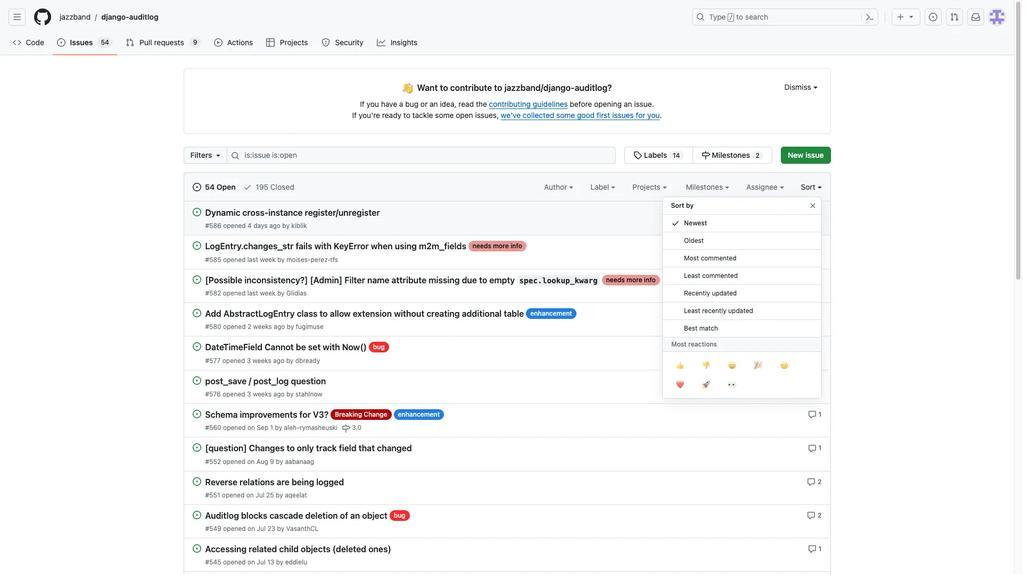 Task type: vqa. For each thing, say whether or not it's contained in the screenshot.
the jazzband/django-
yes



Task type: locate. For each thing, give the bounding box(es) containing it.
by right 13
[[276, 559, 283, 567]]

inconsistency?]
[[244, 276, 308, 285]]

0 vertical spatial bug
[[405, 100, 418, 109]]

closed
[[270, 183, 294, 192]]

1 vertical spatial projects
[[632, 183, 663, 192]]

open issue element for accessing related child objects (deleted ones)
[[192, 545, 201, 554]]

best match
[[684, 325, 718, 333]]

if left you're
[[352, 111, 357, 120]]

1 horizontal spatial some
[[556, 111, 575, 120]]

9 open issue element from the top
[[192, 477, 201, 486]]

needs more info for [possible inconsistency?] [admin] filter name attribute missing due to empty
[[606, 276, 656, 284]]

bug right a
[[405, 100, 418, 109]]

bug link for auditlog blocks cascade deletion of an object
[[389, 511, 410, 522]]

1 vertical spatial enhancement
[[398, 411, 440, 419]]

issue opened image
[[929, 13, 937, 21], [57, 38, 66, 47], [192, 183, 201, 192]]

#576
[[205, 391, 221, 399]]

needs more info link for logentry.changes_str fails with keyerror when using m2m_fields
[[468, 241, 526, 252]]

comment image for datetimefield cannot be set with now()
[[807, 344, 816, 352]]

54
[[101, 38, 109, 46], [205, 183, 215, 192]]

weeks down abstractlogentry
[[253, 323, 272, 331]]

1 link for post_save / post_log question
[[808, 376, 822, 386]]

most commented
[[684, 254, 736, 262]]

weeks down post_save / post_log question link
[[253, 391, 272, 399]]

an right of
[[350, 512, 360, 521]]

opened down auditlog
[[223, 525, 246, 533]]

most down the best
[[671, 341, 686, 349]]

jul left 13
[[257, 559, 266, 567]]

0 vertical spatial issue opened image
[[929, 13, 937, 21]]

by inside reverse relations are being logged #551             opened on jul 25 by aqeelat
[[276, 492, 283, 500]]

comment image for post_save / post_log question
[[808, 377, 816, 386]]

0 vertical spatial least
[[684, 272, 700, 280]]

👀 link
[[719, 376, 745, 395]]

4 1 link from the top
[[808, 410, 822, 420]]

54 left open at the left of page
[[205, 183, 215, 192]]

ago up cannot
[[274, 323, 285, 331]]

milestones up sort by
[[686, 183, 725, 192]]

open issue image for dynamic cross-instance register/unregister
[[192, 208, 201, 217]]

0 horizontal spatial needs more info link
[[468, 241, 526, 252]]

milestones for milestones
[[686, 183, 725, 192]]

datetimefield cannot be set with now()
[[205, 343, 367, 353]]

some down idea,
[[435, 111, 454, 120]]

on inside accessing related child objects (deleted ones) #545             opened on jul 13 by eddielu
[[247, 559, 255, 567]]

1 horizontal spatial 54
[[205, 183, 215, 192]]

jul left 25
[[256, 492, 264, 500]]

0 horizontal spatial projects
[[280, 38, 308, 47]]

logentry.changes_str fails with keyerror when using m2m_fields
[[205, 242, 466, 252]]

#551
[[205, 492, 220, 500]]

newest
[[684, 219, 707, 227]]

comment image for accessing related child objects (deleted ones)
[[808, 546, 816, 554]]

/ left django-
[[95, 13, 97, 22]]

week up inconsistency?] at the left
[[260, 256, 276, 264]]

post_log
[[253, 377, 289, 386]]

to inside the "[question] changes to only track field that changed #552             opened on aug 9 by aabanaag"
[[287, 444, 295, 454]]

1 vertical spatial needs more info link
[[602, 275, 660, 286]]

0 vertical spatial jul
[[256, 492, 264, 500]]

git pull request image
[[126, 38, 134, 47]]

you down issue.
[[647, 111, 660, 120]]

0 vertical spatial needs more info
[[473, 242, 522, 250]]

1 horizontal spatial you
[[647, 111, 660, 120]]

updated up least recently updated
[[712, 290, 737, 298]]

track
[[316, 444, 337, 454]]

1 vertical spatial weeks
[[253, 357, 271, 365]]

bug link right now() at the left
[[369, 342, 389, 353]]

commented for least commented
[[702, 272, 738, 280]]

1 open issue image from the top
[[192, 208, 201, 217]]

opened inside accessing related child objects (deleted ones) #545             opened on jul 13 by eddielu
[[223, 559, 246, 567]]

4 open issue image from the top
[[192, 377, 201, 385]]

by down instance
[[282, 222, 290, 230]]

most down "oldest"
[[684, 254, 699, 262]]

/
[[95, 13, 97, 22], [729, 14, 733, 21], [249, 377, 251, 386]]

0 vertical spatial info
[[511, 242, 522, 250]]

reverse relations are being logged #551             opened on jul 25 by aqeelat
[[205, 478, 344, 500]]

sort inside menu
[[671, 202, 684, 210]]

least inside least recently updated link
[[684, 307, 700, 315]]

commented inside "link"
[[701, 254, 736, 262]]

5 open issue image from the top
[[192, 410, 201, 419]]

to left only
[[287, 444, 295, 454]]

least inside least commented link
[[684, 272, 700, 280]]

that
[[359, 444, 375, 454]]

with right set
[[323, 343, 340, 353]]

graph image
[[377, 38, 385, 47]]

cascade
[[270, 512, 303, 521]]

opened down accessing
[[223, 559, 246, 567]]

objects
[[301, 545, 330, 555]]

accessing related child objects (deleted ones) #545             opened on jul 13 by eddielu
[[205, 545, 391, 567]]

milestones inside 'issue' element
[[712, 151, 750, 160]]

sort by menu
[[662, 193, 822, 408]]

some down before at top
[[556, 111, 575, 120]]

54 inside "link"
[[205, 183, 215, 192]]

needs more info link for [possible inconsistency?] [admin] filter name attribute missing due to empty
[[602, 275, 660, 286]]

/ inside post_save / post_log question #576             opened 3 weeks ago by stahlnow
[[249, 377, 251, 386]]

1 week from the top
[[260, 256, 276, 264]]

by inside dynamic cross-instance register/unregister #586             opened 4 days ago by kiblik
[[282, 222, 290, 230]]

the
[[476, 100, 487, 109]]

on left aug
[[247, 458, 255, 466]]

table
[[504, 309, 524, 319]]

commented up recently updated
[[702, 272, 738, 280]]

check image
[[243, 183, 252, 192]]

0 vertical spatial 9
[[193, 38, 197, 46]]

week down inconsistency?] at the left
[[260, 290, 275, 298]]

table image
[[266, 38, 275, 47]]

ago right the days
[[269, 222, 280, 230]]

0 horizontal spatial 54
[[101, 38, 109, 46]]

to right ready
[[403, 111, 410, 120]]

1 1 link from the top
[[808, 241, 822, 251]]

#577             opened 3 weeks ago by dbready
[[205, 357, 320, 365]]

1 vertical spatial updated
[[728, 307, 753, 315]]

0 vertical spatial commented
[[701, 254, 736, 262]]

7 open issue image from the top
[[192, 511, 201, 520]]

0 vertical spatial last
[[247, 256, 258, 264]]

dismiss button
[[784, 81, 817, 93]]

0 vertical spatial 54
[[101, 38, 109, 46]]

0 horizontal spatial needs more info
[[473, 242, 522, 250]]

most for most commented
[[684, 254, 699, 262]]

0 horizontal spatial /
[[95, 13, 97, 22]]

last up abstractlogentry
[[247, 290, 258, 298]]

1 horizontal spatial issue opened image
[[192, 183, 201, 192]]

2 horizontal spatial issue opened image
[[929, 13, 937, 21]]

0 vertical spatial milestones
[[712, 151, 750, 160]]

2 last from the top
[[247, 290, 258, 298]]

opened down [question]
[[223, 458, 245, 466]]

3.0 link
[[342, 424, 362, 433]]

2 some from the left
[[556, 111, 575, 120]]

auditlog blocks cascade deletion of an object
[[205, 512, 387, 521]]

weeks for cannot
[[253, 357, 271, 365]]

1 vertical spatial triangle down image
[[214, 151, 223, 160]]

last down 'logentry.changes_str'
[[247, 256, 258, 264]]

projects link
[[262, 35, 313, 51]]

an right or
[[430, 100, 438, 109]]

least for least commented
[[684, 272, 700, 280]]

11 open issue element from the top
[[192, 545, 201, 554]]

1 horizontal spatial projects
[[632, 183, 663, 192]]

open issue element
[[192, 208, 201, 217], [192, 241, 201, 250], [192, 275, 201, 284], [192, 309, 201, 318], [192, 342, 201, 351], [192, 376, 201, 385], [192, 410, 201, 419], [192, 444, 201, 453], [192, 477, 201, 486], [192, 511, 201, 520], [192, 545, 201, 554]]

6 1 link from the top
[[808, 545, 822, 554]]

opened left "4"
[[223, 222, 246, 230]]

for up aleh-rymasheuski link
[[299, 411, 311, 420]]

0 vertical spatial needs more info link
[[468, 241, 526, 252]]

sort up 'close menu' image
[[801, 183, 815, 192]]

1 last from the top
[[247, 256, 258, 264]]

1 horizontal spatial needs more info link
[[602, 275, 660, 286]]

1 vertical spatial issue opened image
[[57, 38, 66, 47]]

2 horizontal spatial /
[[729, 14, 733, 21]]

opened down post_save
[[223, 391, 245, 399]]

1 horizontal spatial bug link
[[389, 511, 410, 522]]

schema improvements for v3?
[[205, 411, 329, 420]]

5 1 link from the top
[[808, 444, 822, 453]]

👋
[[402, 81, 413, 95]]

an
[[430, 100, 438, 109], [624, 100, 632, 109], [350, 512, 360, 521]]

2 link
[[807, 309, 822, 318], [807, 342, 822, 352], [807, 477, 822, 487], [807, 511, 822, 521]]

homepage image
[[34, 9, 51, 26]]

14
[[673, 152, 680, 160]]

open issue image for post_save / post_log question
[[192, 377, 201, 385]]

aleh-
[[284, 424, 300, 432]]

2 week from the top
[[260, 290, 275, 298]]

0 vertical spatial more
[[493, 242, 509, 250]]

54 right issues
[[101, 38, 109, 46]]

3 open issue image from the top
[[192, 276, 201, 284]]

you up you're
[[367, 100, 379, 109]]

1 vertical spatial needs more info
[[606, 276, 656, 284]]

commented for most commented
[[701, 254, 736, 262]]

0 horizontal spatial for
[[299, 411, 311, 420]]

6 open issue image from the top
[[192, 444, 201, 453]]

code
[[26, 38, 44, 47]]

least up the best
[[684, 307, 700, 315]]

needs more info
[[473, 242, 522, 250], [606, 276, 656, 284]]

comment image for schema improvements for v3?
[[808, 411, 816, 420]]

9 right aug
[[270, 458, 274, 466]]

last for [possible inconsistency?] [admin] filter name attribute missing due to empty
[[247, 290, 258, 298]]

open issue image for schema improvements for v3?
[[192, 410, 201, 419]]

open issue element for schema improvements for v3?
[[192, 410, 201, 419]]

schema improvements for v3? link
[[205, 411, 329, 420]]

match
[[699, 325, 718, 333]]

projects down labels
[[632, 183, 663, 192]]

least up 'recently'
[[684, 272, 700, 280]]

open issue element for logentry.changes_str fails with keyerror when using m2m_fields
[[192, 241, 201, 250]]

with up perez-
[[314, 242, 332, 252]]

updated
[[712, 290, 737, 298], [728, 307, 753, 315]]

2 open issue image from the top
[[192, 343, 201, 351]]

13
[[267, 559, 274, 567]]

0 horizontal spatial needs
[[473, 242, 491, 250]]

1 horizontal spatial more
[[627, 276, 642, 284]]

on down relations
[[246, 492, 254, 500]]

to
[[736, 12, 743, 21], [440, 83, 448, 93], [494, 83, 502, 93], [403, 111, 410, 120], [479, 276, 487, 285], [320, 309, 328, 319], [287, 444, 295, 454]]

1 link for [possible inconsistency?] [admin] filter name attribute missing due to empty
[[808, 275, 822, 285]]

weeks
[[253, 323, 272, 331], [253, 357, 271, 365], [253, 391, 272, 399]]

1 horizontal spatial needs
[[606, 276, 625, 284]]

😕
[[780, 360, 788, 371]]

0 vertical spatial needs
[[473, 242, 491, 250]]

enhancement down spec.lookup_kwarg
[[530, 310, 572, 318]]

2 vertical spatial bug
[[394, 512, 406, 520]]

be
[[296, 343, 306, 353]]

/ right type
[[729, 14, 733, 21]]

2 vertical spatial comment image
[[807, 512, 816, 521]]

0 vertical spatial weeks
[[253, 323, 272, 331]]

1 open issue image from the top
[[192, 309, 201, 318]]

open issue image left reverse
[[192, 478, 201, 486]]

open issue image for add
[[192, 309, 201, 318]]

2 2 link from the top
[[807, 342, 822, 352]]

3 down datetimefield
[[247, 357, 251, 365]]

1 vertical spatial needs
[[606, 276, 625, 284]]

2 vertical spatial jul
[[257, 559, 266, 567]]

triangle down image
[[907, 12, 916, 21], [214, 151, 223, 160]]

weeks inside post_save / post_log question #576             opened 3 weeks ago by stahlnow
[[253, 391, 272, 399]]

most for most reactions
[[671, 341, 686, 349]]

0 horizontal spatial more
[[493, 242, 509, 250]]

bug link right object at the left bottom of page
[[389, 511, 410, 522]]

1 least from the top
[[684, 272, 700, 280]]

8 open issue image from the top
[[192, 545, 201, 554]]

1 vertical spatial last
[[247, 290, 258, 298]]

1 horizontal spatial info
[[644, 276, 656, 284]]

😕 link
[[771, 357, 797, 376]]

9
[[193, 38, 197, 46], [270, 458, 274, 466]]

open issue image
[[192, 309, 201, 318], [192, 343, 201, 351], [192, 478, 201, 486]]

least commented link
[[662, 268, 821, 285]]

opened
[[223, 222, 246, 230], [223, 256, 246, 264], [223, 290, 246, 298], [223, 323, 246, 331], [222, 357, 245, 365], [223, 391, 245, 399], [223, 424, 246, 432], [223, 458, 245, 466], [222, 492, 245, 500], [223, 525, 246, 533], [223, 559, 246, 567]]

1 horizontal spatial enhancement
[[530, 310, 572, 318]]

on inside the "[question] changes to only track field that changed #552             opened on aug 9 by aabanaag"
[[247, 458, 255, 466]]

auditlog
[[205, 512, 239, 521]]

commented up least commented
[[701, 254, 736, 262]]

weeks for abstractlogentry
[[253, 323, 272, 331]]

check image
[[671, 219, 679, 228]]

milestones right milestone icon
[[712, 151, 750, 160]]

10 open issue element from the top
[[192, 511, 201, 520]]

info
[[511, 242, 522, 250], [644, 276, 656, 284]]

for down issue.
[[636, 111, 645, 120]]

insights link
[[373, 35, 423, 51]]

milestones inside "popup button"
[[686, 183, 725, 192]]

👎 link
[[693, 357, 719, 376]]

deletion
[[305, 512, 338, 521]]

2 open issue image from the top
[[192, 242, 201, 250]]

assignee button
[[746, 182, 784, 193]]

2 vertical spatial weeks
[[253, 391, 272, 399]]

1 vertical spatial bug
[[373, 343, 385, 351]]

comment image inside 2 link
[[807, 344, 816, 352]]

1 vertical spatial enhancement link
[[394, 410, 444, 420]]

by right 25
[[276, 492, 283, 500]]

None search field
[[183, 147, 772, 164]]

cross-
[[242, 208, 268, 218]]

projects button
[[632, 182, 667, 193]]

info for logentry.changes_str fails with keyerror when using m2m_fields
[[511, 242, 522, 250]]

54 for 54 open
[[205, 183, 215, 192]]

projects inside projects link
[[280, 38, 308, 47]]

3 open issue image from the top
[[192, 478, 201, 486]]

2 link for auditlog blocks cascade deletion of an object
[[807, 511, 822, 521]]

8 open issue element from the top
[[192, 444, 201, 453]]

1 vertical spatial commented
[[702, 272, 738, 280]]

4 2 link from the top
[[807, 511, 822, 521]]

0 horizontal spatial triangle down image
[[214, 151, 223, 160]]

1 for [question] changes to only track field that changed
[[818, 445, 822, 453]]

0 horizontal spatial some
[[435, 111, 454, 120]]

0 vertical spatial bug link
[[369, 342, 389, 353]]

0 vertical spatial projects
[[280, 38, 308, 47]]

1 horizontal spatial enhancement link
[[526, 309, 576, 319]]

2 vertical spatial open issue image
[[192, 478, 201, 486]]

1 for [possible inconsistency?] [admin] filter name attribute missing due to empty
[[818, 276, 822, 284]]

more
[[493, 242, 509, 250], [627, 276, 642, 284]]

0 horizontal spatial if
[[352, 111, 357, 120]]

by down "datetimefield cannot be set with now()"
[[286, 357, 293, 365]]

enhancement up changed
[[398, 411, 440, 419]]

open issue image for logentry.changes_str fails with keyerror when using m2m_fields
[[192, 242, 201, 250]]

due
[[462, 276, 477, 285]]

195 closed link
[[243, 182, 294, 193]]

1 horizontal spatial if
[[360, 100, 365, 109]]

opened inside post_save / post_log question #576             opened 3 weeks ago by stahlnow
[[223, 391, 245, 399]]

issues,
[[475, 111, 499, 120]]

jul left 23
[[257, 525, 266, 533]]

0 horizontal spatial you
[[367, 100, 379, 109]]

0 vertical spatial open issue image
[[192, 309, 201, 318]]

3 1 link from the top
[[808, 376, 822, 386]]

0 vertical spatial triangle down image
[[907, 12, 916, 21]]

to right want
[[440, 83, 448, 93]]

1 horizontal spatial needs more info
[[606, 276, 656, 284]]

empty
[[489, 276, 515, 285]]

4 open issue element from the top
[[192, 309, 201, 318]]

datetimefield cannot be set with now() link
[[205, 343, 367, 353]]

0 vertical spatial updated
[[712, 290, 737, 298]]

opened down reverse
[[222, 492, 245, 500]]

by
[[686, 202, 694, 210], [282, 222, 290, 230], [277, 256, 285, 264], [277, 290, 285, 298], [287, 323, 294, 331], [286, 357, 293, 365], [286, 391, 294, 399], [275, 424, 282, 432], [276, 458, 283, 466], [276, 492, 283, 500], [277, 525, 284, 533], [276, 559, 283, 567]]

triangle down image left the search icon
[[214, 151, 223, 160]]

bug link for datetimefield cannot be set with now()
[[369, 342, 389, 353]]

1 vertical spatial open issue image
[[192, 343, 201, 351]]

triangle down image right plus image
[[907, 12, 916, 21]]

0 vertical spatial comment image
[[808, 411, 816, 420]]

weeks up post_save / post_log question link
[[253, 357, 271, 365]]

updated down recently updated link
[[728, 307, 753, 315]]

1 horizontal spatial 9
[[270, 458, 274, 466]]

ago down post_log
[[273, 391, 285, 399]]

guidelines
[[533, 100, 568, 109]]

1 vertical spatial 54
[[205, 183, 215, 192]]

enhancement link down spec.lookup_kwarg
[[526, 309, 576, 319]]

9 left play image
[[193, 38, 197, 46]]

opened inside dynamic cross-instance register/unregister #586             opened 4 days ago by kiblik
[[223, 222, 246, 230]]

bug right object at the left bottom of page
[[394, 512, 406, 520]]

tag image
[[634, 151, 642, 160]]

change
[[364, 411, 387, 419]]

opened down 'logentry.changes_str'
[[223, 256, 246, 264]]

with
[[314, 242, 332, 252], [323, 343, 340, 353]]

issue opened image left git pull request image
[[929, 13, 937, 21]]

more for logentry.changes_str fails with keyerror when using m2m_fields
[[493, 242, 509, 250]]

2 open issue element from the top
[[192, 241, 201, 250]]

2 least from the top
[[684, 307, 700, 315]]

on down related
[[247, 559, 255, 567]]

/ inside the "type / to search"
[[729, 14, 733, 21]]

sort inside popup button
[[801, 183, 815, 192]]

by right 23
[[277, 525, 284, 533]]

issue opened image left issues
[[57, 38, 66, 47]]

issue opened image for git pull request image
[[929, 13, 937, 21]]

9 inside the "[question] changes to only track field that changed #552             opened on aug 9 by aabanaag"
[[270, 458, 274, 466]]

Issues search field
[[227, 147, 616, 164]]

add abstractlogentry class to allow extension without creating additional table
[[205, 309, 524, 319]]

bug for auditlog blocks cascade deletion of an object
[[394, 512, 406, 520]]

1 horizontal spatial for
[[636, 111, 645, 120]]

2
[[756, 152, 760, 160], [818, 310, 822, 318], [247, 323, 251, 331], [818, 343, 822, 351], [818, 478, 822, 486], [818, 512, 822, 520]]

opened inside reverse relations are being logged #551             opened on jul 25 by aqeelat
[[222, 492, 245, 500]]

open issue image
[[192, 208, 201, 217], [192, 242, 201, 250], [192, 276, 201, 284], [192, 377, 201, 385], [192, 410, 201, 419], [192, 444, 201, 453], [192, 511, 201, 520], [192, 545, 201, 554]]

54 for 54
[[101, 38, 109, 46]]

/ left post_log
[[249, 377, 251, 386]]

1 horizontal spatial sort
[[801, 183, 815, 192]]

bug right now() at the left
[[373, 343, 385, 351]]

issue opened image for git pull request icon
[[57, 38, 66, 47]]

2 link for add abstractlogentry class to allow extension without creating additional table
[[807, 309, 822, 318]]

❤️
[[676, 380, 684, 390]]

1 vertical spatial sort
[[671, 202, 684, 210]]

6 open issue element from the top
[[192, 376, 201, 385]]

milestones
[[712, 151, 750, 160], [686, 183, 725, 192]]

1 vertical spatial milestones
[[686, 183, 725, 192]]

2 1 link from the top
[[808, 275, 822, 285]]

1 vertical spatial 9
[[270, 458, 274, 466]]

3 down post_save / post_log question link
[[247, 391, 251, 399]]

3 open issue element from the top
[[192, 275, 201, 284]]

by left stahlnow link
[[286, 391, 294, 399]]

to right class
[[320, 309, 328, 319]]

open issue image left datetimefield
[[192, 343, 201, 351]]

recently
[[684, 290, 710, 298]]

5 open issue element from the top
[[192, 342, 201, 351]]

0 vertical spatial 3
[[247, 357, 251, 365]]

post_save / post_log question #576             opened 3 weeks ago by stahlnow
[[205, 377, 326, 399]]

projects right table image
[[280, 38, 308, 47]]

#580
[[205, 323, 221, 331]]

issue opened image left 54 open
[[192, 183, 201, 192]]

list
[[55, 9, 686, 26]]

2 inside milestones 2
[[756, 152, 760, 160]]

least recently updated link
[[662, 303, 821, 320]]

comment image
[[808, 411, 816, 420], [807, 478, 816, 487], [807, 512, 816, 521]]

#585
[[205, 256, 221, 264]]

1 vertical spatial 3
[[247, 391, 251, 399]]

0 vertical spatial most
[[684, 254, 699, 262]]

additional
[[462, 309, 502, 319]]

1 vertical spatial least
[[684, 307, 700, 315]]

1 vertical spatial most
[[671, 341, 686, 349]]

/ inside 'jazzband / django-auditlog'
[[95, 13, 97, 22]]

most inside "link"
[[684, 254, 699, 262]]

by right aug
[[276, 458, 283, 466]]

1 open issue element from the top
[[192, 208, 201, 217]]

sort up check icon
[[671, 202, 684, 210]]

jul inside reverse relations are being logged #551             opened on jul 25 by aqeelat
[[256, 492, 264, 500]]

an up 'issues'
[[624, 100, 632, 109]]

milestones for milestones 2
[[712, 151, 750, 160]]

0 horizontal spatial issue opened image
[[57, 38, 66, 47]]

0 horizontal spatial info
[[511, 242, 522, 250]]

by up newest
[[686, 202, 694, 210]]

7 open issue element from the top
[[192, 410, 201, 419]]

1 for accessing related child objects (deleted ones)
[[818, 546, 822, 554]]

👍
[[676, 360, 684, 371]]

0 vertical spatial week
[[260, 256, 276, 264]]

1 2 link from the top
[[807, 309, 822, 318]]

issue.
[[634, 100, 654, 109]]

enhancement link up changed
[[394, 410, 444, 420]]

2 vertical spatial issue opened image
[[192, 183, 201, 192]]

sort for sort
[[801, 183, 815, 192]]

open issue element for dynamic cross-instance register/unregister
[[192, 208, 201, 217]]

ago inside post_save / post_log question #576             opened 3 weeks ago by stahlnow
[[273, 391, 285, 399]]

comment image
[[808, 243, 816, 251], [808, 276, 816, 285], [807, 344, 816, 352], [808, 377, 816, 386], [808, 445, 816, 453], [808, 546, 816, 554]]

least
[[684, 272, 700, 280], [684, 307, 700, 315]]

1 horizontal spatial /
[[249, 377, 251, 386]]

if up you're
[[360, 100, 365, 109]]

jazzband/django-
[[504, 83, 575, 93]]

needs for logentry.changes_str fails with keyerror when using m2m_fields
[[473, 242, 491, 250]]

0 vertical spatial you
[[367, 100, 379, 109]]

class
[[297, 309, 317, 319]]

1 horizontal spatial an
[[430, 100, 438, 109]]

open issue image left add
[[192, 309, 201, 318]]

1 vertical spatial week
[[260, 290, 275, 298]]



Task type: describe. For each thing, give the bounding box(es) containing it.
want
[[417, 83, 438, 93]]

issue element
[[624, 147, 772, 164]]

on down blocks in the left bottom of the page
[[248, 525, 255, 533]]

contribute
[[450, 83, 492, 93]]

open issue element for [question] changes to only track field that changed
[[192, 444, 201, 453]]

by left aleh-
[[275, 424, 282, 432]]

by left fugimuse link
[[287, 323, 294, 331]]

least for least recently updated
[[684, 307, 700, 315]]

195 closed
[[254, 183, 294, 192]]

comment image for [question] changes to only track field that changed
[[808, 445, 816, 453]]

👍 link
[[667, 357, 693, 376]]

fugimuse link
[[296, 323, 324, 331]]

week for logentry.changes_str fails with keyerror when using m2m_fields
[[260, 256, 276, 264]]

to inside if you have a bug or an idea, read the contributing guidelines before opening an issue. if you're ready to tackle some open issues, we've collected some good first issues for you .
[[403, 111, 410, 120]]

cannot
[[265, 343, 294, 353]]

dismiss
[[784, 83, 813, 92]]

1 vertical spatial if
[[352, 111, 357, 120]]

security link
[[317, 35, 368, 51]]

opened down datetimefield
[[222, 357, 245, 365]]

needs more info for logentry.changes_str fails with keyerror when using m2m_fields
[[473, 242, 522, 250]]

open issue element for reverse relations are being logged
[[192, 477, 201, 486]]

by inside menu
[[686, 202, 694, 210]]

by inside accessing related child objects (deleted ones) #545             opened on jul 13 by eddielu
[[276, 559, 283, 567]]

moises-perez-tfs link
[[286, 256, 338, 264]]

most commented link
[[662, 250, 821, 268]]

shield image
[[322, 38, 330, 47]]

aqeelat
[[285, 492, 307, 500]]

least recently updated
[[684, 307, 753, 315]]

❤️ link
[[667, 376, 693, 395]]

actions link
[[210, 35, 258, 51]]

stahlnow link
[[295, 391, 322, 399]]

code image
[[13, 38, 21, 47]]

child
[[279, 545, 299, 555]]

newest link
[[662, 215, 821, 233]]

missing
[[429, 276, 460, 285]]

only
[[297, 444, 314, 454]]

we've collected some good first issues for you link
[[501, 111, 660, 120]]

0 horizontal spatial 9
[[193, 38, 197, 46]]

aqeelat link
[[285, 492, 307, 500]]

plus image
[[896, 13, 905, 21]]

projects inside projects popup button
[[632, 183, 663, 192]]

[possible
[[205, 276, 242, 285]]

1 vertical spatial for
[[299, 411, 311, 420]]

1 link for logentry.changes_str fails with keyerror when using m2m_fields
[[808, 241, 822, 251]]

195
[[256, 183, 268, 192]]

accessing
[[205, 545, 247, 555]]

1 link for [question] changes to only track field that changed
[[808, 444, 822, 453]]

dbready link
[[295, 357, 320, 365]]

open issue image for accessing related child objects (deleted ones)
[[192, 545, 201, 554]]

to left search
[[736, 12, 743, 21]]

1 for logentry.changes_str fails with keyerror when using m2m_fields
[[818, 242, 822, 250]]

instance
[[268, 208, 303, 218]]

open issue image for auditlog blocks cascade deletion of an object
[[192, 511, 201, 520]]

opened down schema
[[223, 424, 246, 432]]

list containing jazzband
[[55, 9, 686, 26]]

open issue element for add abstractlogentry class to allow extension without creating additional table
[[192, 309, 201, 318]]

week for [possible inconsistency?] [admin] filter name attribute missing due to empty
[[260, 290, 275, 298]]

comment image for [possible inconsistency?] [admin] filter name attribute missing due to empty
[[808, 276, 816, 285]]

auditlog blocks cascade deletion of an object link
[[205, 512, 387, 521]]

filters button
[[183, 147, 228, 164]]

1 vertical spatial comment image
[[807, 478, 816, 487]]

close menu image
[[808, 202, 817, 210]]

bug for datetimefield cannot be set with now()
[[373, 343, 385, 351]]

/ for post_save
[[249, 377, 251, 386]]

/ for jazzband
[[95, 13, 97, 22]]

3 2 link from the top
[[807, 477, 822, 487]]

recently updated
[[684, 290, 737, 298]]

opened inside the "[question] changes to only track field that changed #552             opened on aug 9 by aabanaag"
[[223, 458, 245, 466]]

Search all issues text field
[[227, 147, 616, 164]]

open issue image for datetimefield
[[192, 343, 201, 351]]

ago inside dynamic cross-instance register/unregister #586             opened 4 days ago by kiblik
[[269, 222, 280, 230]]

glidias
[[286, 290, 307, 298]]

opened up datetimefield
[[223, 323, 246, 331]]

dynamic cross-instance register/unregister #586             opened 4 days ago by kiblik
[[205, 208, 380, 230]]

of
[[340, 512, 348, 521]]

aabanaag link
[[285, 458, 314, 466]]

search image
[[231, 152, 240, 160]]

label
[[590, 183, 611, 192]]

/ for type
[[729, 14, 733, 21]]

reverse
[[205, 478, 237, 487]]

comment image for auditlog blocks cascade deletion of an object
[[807, 512, 816, 521]]

1 for post_save / post_log question
[[818, 377, 822, 385]]

0 horizontal spatial an
[[350, 512, 360, 521]]

last for logentry.changes_str fails with keyerror when using m2m_fields
[[247, 256, 258, 264]]

kiblik link
[[291, 222, 307, 230]]

breaking change link
[[331, 410, 392, 420]]

😄
[[728, 360, 736, 371]]

[possible inconsistency?] [admin] filter name attribute missing due to empty spec.lookup_kwarg
[[205, 276, 598, 285]]

milestone image
[[701, 151, 710, 160]]

open
[[456, 111, 473, 120]]

type / to search
[[709, 12, 768, 21]]

on left sep
[[247, 424, 255, 432]]

open issue image for [question] changes to only track field that changed
[[192, 444, 201, 453]]

by inside post_save / post_log question #576             opened 3 weeks ago by stahlnow
[[286, 391, 294, 399]]

vasanthcl
[[286, 525, 319, 533]]

on inside reverse relations are being logged #551             opened on jul 25 by aqeelat
[[246, 492, 254, 500]]

good
[[577, 111, 595, 120]]

new issue link
[[781, 147, 831, 164]]

pull
[[140, 38, 152, 47]]

read
[[458, 100, 474, 109]]

to up contributing
[[494, 83, 502, 93]]

filter
[[345, 276, 365, 285]]

best
[[684, 325, 697, 333]]

notifications image
[[971, 13, 980, 21]]

tfs
[[330, 256, 338, 264]]

for inside if you have a bug or an idea, read the contributing guidelines before opening an issue. if you're ready to tackle some open issues, we've collected some good first issues for you .
[[636, 111, 645, 120]]

v3?
[[313, 411, 329, 420]]

0 horizontal spatial enhancement link
[[394, 410, 444, 420]]

info for [possible inconsistency?] [admin] filter name attribute missing due to empty
[[644, 276, 656, 284]]

open issue element for auditlog blocks cascade deletion of an object
[[192, 511, 201, 520]]

add abstractlogentry class to allow extension without creating additional table link
[[205, 309, 524, 319]]

jazzband link
[[55, 9, 95, 26]]

before
[[570, 100, 592, 109]]

oldest link
[[662, 233, 821, 250]]

open issue element for datetimefield cannot be set with now()
[[192, 342, 201, 351]]

bug inside if you have a bug or an idea, read the contributing guidelines before opening an issue. if you're ready to tackle some open issues, we've collected some good first issues for you .
[[405, 100, 418, 109]]

opened down [possible
[[223, 290, 246, 298]]

auditlog?
[[575, 83, 612, 93]]

2 horizontal spatial an
[[624, 100, 632, 109]]

attribute
[[392, 276, 427, 285]]

#549
[[205, 525, 221, 533]]

issue
[[805, 151, 824, 160]]

#560
[[205, 424, 221, 432]]

1 some from the left
[[435, 111, 454, 120]]

milestone image
[[342, 425, 350, 433]]

django-auditlog link
[[97, 9, 163, 26]]

are
[[277, 478, 289, 487]]

0 vertical spatial with
[[314, 242, 332, 252]]

dynamic cross-instance register/unregister link
[[205, 208, 380, 218]]

git pull request image
[[950, 13, 959, 21]]

#582             opened last week by glidias
[[205, 290, 307, 298]]

#549             opened on jul 23 by vasanthcl
[[205, 525, 319, 533]]

best match link
[[662, 320, 821, 338]]

0 vertical spatial enhancement
[[530, 310, 572, 318]]

🚀 link
[[693, 376, 719, 395]]

to right due
[[479, 276, 487, 285]]

triangle down image inside filters popup button
[[214, 151, 223, 160]]

sort for sort by
[[671, 202, 684, 210]]

1 vertical spatial with
[[323, 343, 340, 353]]

4
[[248, 222, 252, 230]]

type
[[709, 12, 726, 21]]

1 horizontal spatial triangle down image
[[907, 12, 916, 21]]

more for [possible inconsistency?] [admin] filter name attribute missing due to empty
[[627, 276, 642, 284]]

search
[[745, 12, 768, 21]]

post_save
[[205, 377, 247, 386]]

open issue image for [possible inconsistency?] [admin] filter name attribute missing due to empty
[[192, 276, 201, 284]]

glidias link
[[286, 290, 307, 298]]

play image
[[214, 38, 222, 47]]

by left moises-
[[277, 256, 285, 264]]

idea,
[[440, 100, 456, 109]]

[question]
[[205, 444, 247, 454]]

aabanaag
[[285, 458, 314, 466]]

open issue element for [possible inconsistency?] [admin] filter name attribute missing due to empty
[[192, 275, 201, 284]]

by down inconsistency?] at the left
[[277, 290, 285, 298]]

[question] changes to only track field that changed link
[[205, 444, 412, 454]]

issue opened image inside 54 open "link"
[[192, 183, 201, 192]]

needs for [possible inconsistency?] [admin] filter name attribute missing due to empty
[[606, 276, 625, 284]]

fugimuse
[[296, 323, 324, 331]]

#560             opened on sep 1 by aleh-rymasheuski
[[205, 424, 337, 432]]

ago down cannot
[[273, 357, 284, 365]]

none search field containing filters
[[183, 147, 772, 164]]

now()
[[342, 343, 367, 353]]

1 link for schema improvements for v3?
[[808, 410, 822, 420]]

schema
[[205, 411, 238, 420]]

2 link for datetimefield cannot be set with now()
[[807, 342, 822, 352]]

0 vertical spatial enhancement link
[[526, 309, 576, 319]]

you're
[[359, 111, 380, 120]]

1 link for accessing related child objects (deleted ones)
[[808, 545, 822, 554]]

issues
[[70, 38, 93, 47]]

open issue element for post_save / post_log question
[[192, 376, 201, 385]]

requests
[[154, 38, 184, 47]]

m2m_fields
[[419, 242, 466, 252]]

3 inside post_save / post_log question #576             opened 3 weeks ago by stahlnow
[[247, 391, 251, 399]]

command palette image
[[866, 13, 874, 21]]

fails
[[296, 242, 312, 252]]

security
[[335, 38, 363, 47]]

1 vertical spatial jul
[[257, 525, 266, 533]]

oldest
[[684, 237, 704, 245]]

by inside the "[question] changes to only track field that changed #552             opened on aug 9 by aabanaag"
[[276, 458, 283, 466]]

23
[[267, 525, 275, 533]]

comment image for logentry.changes_str fails with keyerror when using m2m_fields
[[808, 243, 816, 251]]

🎉 link
[[745, 357, 771, 376]]

jazzband
[[60, 12, 91, 21]]

insights
[[391, 38, 418, 47]]

😄 link
[[719, 357, 745, 376]]

jul inside accessing related child objects (deleted ones) #545             opened on jul 13 by eddielu
[[257, 559, 266, 567]]

allow
[[330, 309, 351, 319]]

0 vertical spatial if
[[360, 100, 365, 109]]

1 for schema improvements for v3?
[[818, 411, 822, 419]]



